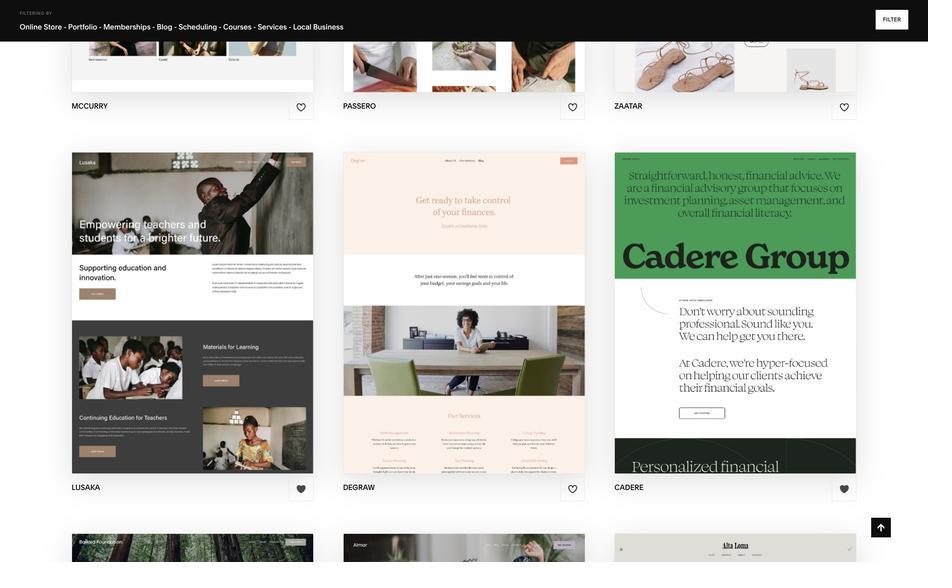Task type: describe. For each thing, give the bounding box(es) containing it.
add passero to your favorites list image
[[568, 103, 578, 113]]

scheduling
[[179, 22, 217, 31]]

store
[[44, 22, 62, 31]]

filter button
[[876, 10, 909, 30]]

blog
[[157, 22, 173, 31]]

remove lusaka from your favorites list image
[[297, 485, 306, 495]]

zaatar image
[[615, 0, 857, 92]]

preview for preview degraw
[[424, 313, 463, 324]]

remove cadere from your favorites list image
[[840, 485, 850, 495]]

start with degraw
[[413, 296, 506, 306]]

local
[[293, 22, 312, 31]]

filtering by
[[20, 11, 52, 16]]

preview cadere
[[697, 313, 775, 324]]

preview degraw
[[424, 313, 505, 324]]

2 vertical spatial cadere
[[615, 484, 644, 493]]

add mccurry to your favorites list image
[[297, 103, 306, 113]]

1 vertical spatial lusaka
[[72, 484, 100, 493]]

2 vertical spatial degraw
[[343, 484, 375, 493]]

preview for preview cadere
[[697, 313, 737, 324]]

cadere inside button
[[740, 296, 776, 306]]

1 vertical spatial degraw
[[465, 313, 505, 324]]

bailard image
[[72, 535, 313, 563]]

business
[[313, 22, 344, 31]]

with for degraw
[[442, 296, 465, 306]]

passero
[[343, 102, 376, 111]]

start with cadere button
[[686, 289, 786, 313]]

0 vertical spatial lusaka
[[196, 313, 231, 324]]

5 - from the left
[[219, 22, 222, 31]]

by
[[46, 11, 52, 16]]

online
[[20, 22, 42, 31]]



Task type: vqa. For each thing, say whether or not it's contained in the screenshot.
AUE SOBOL
no



Task type: locate. For each thing, give the bounding box(es) containing it.
altaloma image
[[615, 535, 857, 563]]

-
[[64, 22, 67, 31], [99, 22, 102, 31], [152, 22, 155, 31], [174, 22, 177, 31], [219, 22, 222, 31], [253, 22, 256, 31], [289, 22, 292, 31]]

with inside start with cadere button
[[715, 296, 738, 306]]

with
[[442, 296, 465, 306], [715, 296, 738, 306]]

2 - from the left
[[99, 22, 102, 31]]

cadere inside 'link'
[[739, 313, 775, 324]]

with for cadere
[[715, 296, 738, 306]]

start
[[413, 296, 440, 306], [686, 296, 713, 306]]

start for preview cadere
[[686, 296, 713, 306]]

1 horizontal spatial start
[[686, 296, 713, 306]]

with up preview cadere
[[715, 296, 738, 306]]

- right store
[[64, 22, 67, 31]]

mccurry image
[[72, 0, 313, 92]]

degraw
[[467, 296, 506, 306], [465, 313, 505, 324], [343, 484, 375, 493]]

1 with from the left
[[442, 296, 465, 306]]

0 horizontal spatial start
[[413, 296, 440, 306]]

memberships
[[103, 22, 151, 31]]

2 start from the left
[[686, 296, 713, 306]]

- left blog
[[152, 22, 155, 31]]

1 vertical spatial cadere
[[739, 313, 775, 324]]

preview inside 'link'
[[697, 313, 737, 324]]

start for preview degraw
[[413, 296, 440, 306]]

add zaatar to your favorites list image
[[840, 103, 850, 113]]

filter
[[884, 16, 902, 23]]

0 horizontal spatial lusaka
[[72, 484, 100, 493]]

back to top image
[[877, 523, 887, 533]]

4 - from the left
[[174, 22, 177, 31]]

cadere image
[[615, 153, 857, 474]]

portfolio
[[68, 22, 97, 31]]

- right portfolio
[[99, 22, 102, 31]]

preview for preview lusaka
[[154, 313, 193, 324]]

0 vertical spatial degraw
[[467, 296, 506, 306]]

with inside "start with degraw" button
[[442, 296, 465, 306]]

start up preview cadere
[[686, 296, 713, 306]]

online store - portfolio - memberships - blog - scheduling - courses - services - local business
[[20, 22, 344, 31]]

0 horizontal spatial with
[[442, 296, 465, 306]]

degraw image
[[344, 153, 585, 474]]

degraw inside button
[[467, 296, 506, 306]]

1 horizontal spatial with
[[715, 296, 738, 306]]

2 horizontal spatial preview
[[697, 313, 737, 324]]

0 horizontal spatial preview
[[154, 313, 193, 324]]

preview lusaka link
[[154, 306, 231, 331]]

- right blog
[[174, 22, 177, 31]]

- left local
[[289, 22, 292, 31]]

3 preview from the left
[[697, 313, 737, 324]]

lusaka
[[196, 313, 231, 324], [72, 484, 100, 493]]

2 with from the left
[[715, 296, 738, 306]]

add degraw to your favorites list image
[[568, 485, 578, 495]]

filtering
[[20, 11, 45, 16]]

preview cadere link
[[697, 306, 775, 331]]

1 horizontal spatial preview
[[424, 313, 463, 324]]

services
[[258, 22, 287, 31]]

1 - from the left
[[64, 22, 67, 31]]

1 horizontal spatial lusaka
[[196, 313, 231, 324]]

start inside button
[[413, 296, 440, 306]]

lusaka image
[[72, 153, 313, 474]]

preview degraw link
[[424, 306, 505, 331]]

passero image
[[344, 0, 585, 92]]

cadere
[[740, 296, 776, 306], [739, 313, 775, 324], [615, 484, 644, 493]]

almar image
[[344, 535, 585, 563]]

start with degraw button
[[413, 289, 516, 313]]

3 - from the left
[[152, 22, 155, 31]]

start up preview degraw
[[413, 296, 440, 306]]

- right courses
[[253, 22, 256, 31]]

mccurry
[[72, 102, 108, 111]]

0 vertical spatial cadere
[[740, 296, 776, 306]]

start inside button
[[686, 296, 713, 306]]

- left courses
[[219, 22, 222, 31]]

start with cadere
[[686, 296, 776, 306]]

courses
[[223, 22, 252, 31]]

7 - from the left
[[289, 22, 292, 31]]

preview lusaka
[[154, 313, 231, 324]]

1 start from the left
[[413, 296, 440, 306]]

zaatar
[[615, 102, 643, 111]]

with up preview degraw
[[442, 296, 465, 306]]

6 - from the left
[[253, 22, 256, 31]]

1 preview from the left
[[154, 313, 193, 324]]

2 preview from the left
[[424, 313, 463, 324]]

preview
[[154, 313, 193, 324], [424, 313, 463, 324], [697, 313, 737, 324]]



